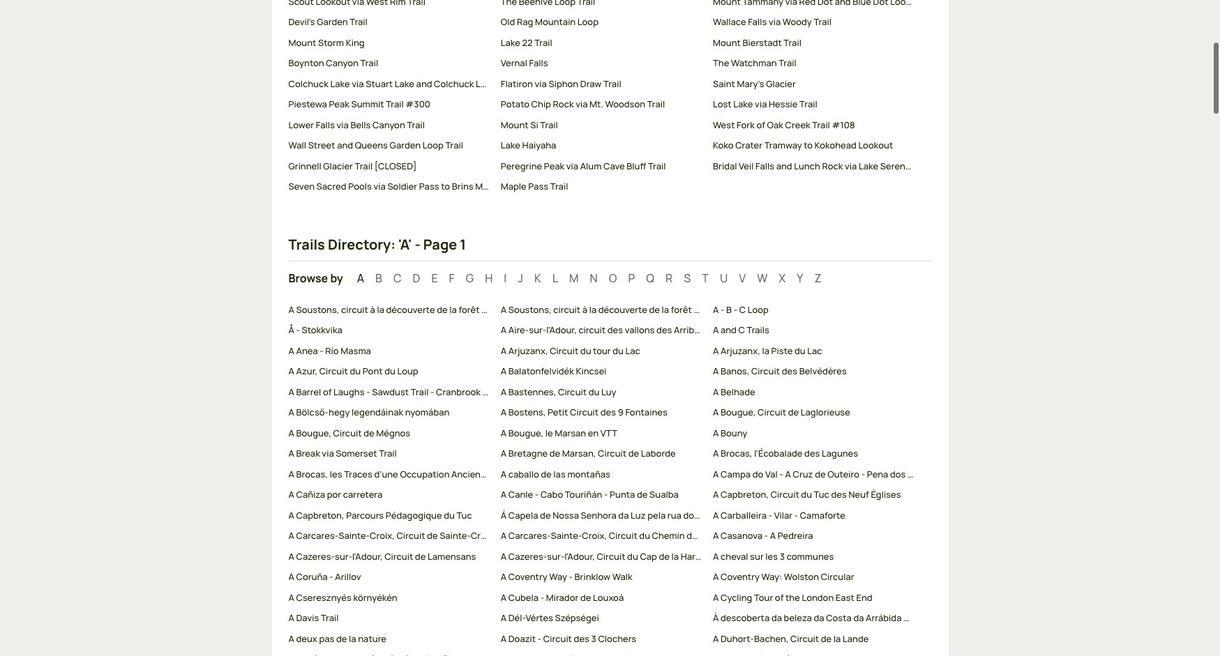 Task type: vqa. For each thing, say whether or not it's contained in the screenshot.
AI-
no



Task type: locate. For each thing, give the bounding box(es) containing it.
a for a bostens, petit circuit des 9 fontaines
[[501, 406, 507, 419]]

trail inside the a davis trail link
[[321, 612, 339, 625]]

la up å - stokkvika link
[[377, 304, 385, 316]]

a for a cazeres-sur-l'adour, circuit de lamensans
[[289, 551, 294, 563]]

trail up "nyomában"
[[411, 386, 429, 398]]

1 à from the left
[[370, 304, 375, 316]]

a inside a cazeres-sur-l'adour, circuit de lamensans link
[[289, 551, 294, 563]]

0 horizontal spatial do
[[684, 509, 694, 522]]

1 vertical spatial peak
[[544, 160, 565, 172]]

trail inside west fork of oak creek trail #108 link
[[813, 119, 830, 131]]

a inside a brocas, les traces d'une occupation ancienne link
[[289, 468, 294, 481]]

a cazeres-sur-l'adour, circuit de lamensans
[[289, 551, 476, 563]]

2 cazeres- from the left
[[509, 551, 547, 563]]

découverte for grande
[[386, 304, 435, 316]]

capela
[[509, 509, 538, 522]]

0 horizontal spatial arjuzanx,
[[509, 345, 548, 357]]

1 soustons, from the left
[[296, 304, 340, 316]]

forêt up arribaouts
[[671, 304, 692, 316]]

à inside a  soustons, circuit à la découverte de la forêt - petite boucle link
[[583, 304, 588, 316]]

tour
[[593, 345, 611, 357]]

2 lac from the left
[[808, 345, 823, 357]]

0 horizontal spatial canyon
[[326, 57, 359, 69]]

2 vertical spatial of
[[775, 592, 784, 604]]

a for a bastennes, circuit du luy
[[501, 386, 507, 398]]

circuit inside a azur, circuit du pont du loup link
[[319, 365, 348, 378]]

a for a barrel of laughs - sawdust trail - cranbrook greenway - artwork
[[289, 386, 294, 398]]

garden
[[317, 16, 348, 28], [390, 139, 421, 152]]

0 horizontal spatial les
[[330, 468, 342, 481]]

forêt for grande
[[459, 304, 480, 316]]

0 horizontal spatial croix,
[[370, 530, 395, 543]]

a inside a carballeira - vilar - camaforte link
[[713, 509, 719, 522]]

a davis trail link
[[289, 612, 490, 626]]

lake left flatiron
[[476, 77, 496, 90]]

a inside a carcares-sainte-croix, circuit du chemin de halage et du plateau boisé link
[[501, 530, 507, 543]]

0 vertical spatial to
[[804, 139, 813, 152]]

brocas, up the cañiza
[[296, 468, 328, 481]]

0 horizontal spatial glacier
[[323, 160, 353, 172]]

and
[[416, 77, 432, 90], [337, 139, 353, 152], [777, 160, 793, 172], [721, 324, 737, 337]]

lake left 22
[[501, 36, 521, 49]]

1 horizontal spatial of
[[757, 119, 766, 131]]

capbreton, up carballeira
[[721, 489, 769, 501]]

de right punta
[[637, 489, 648, 501]]

0 vertical spatial les
[[330, 468, 342, 481]]

sainte- for a carcares-sainte-croix, circuit de sainte-croix
[[339, 530, 370, 543]]

2 horizontal spatial mount
[[713, 36, 741, 49]]

á capela de nossa senhora da luz pela rua do moinho
[[501, 509, 728, 522]]

de down pédagogique
[[427, 530, 438, 543]]

1 horizontal spatial do
[[753, 468, 764, 481]]

a cazeres-sur-l'adour, circuit du cap de la hargue a cheval sur les 3 communes
[[501, 551, 834, 563]]

de up vallons
[[649, 304, 660, 316]]

0 horizontal spatial forêt
[[459, 304, 480, 316]]

à inside a  soustons, circuit à la découverte de la forêt - grande boucle link
[[370, 304, 375, 316]]

vernal falls
[[501, 57, 548, 69]]

1 horizontal spatial pass
[[529, 180, 549, 193]]

coventry up cubela
[[509, 571, 548, 584]]

1 horizontal spatial bougue,
[[509, 427, 544, 440]]

de inside á capela de nossa senhora da luz pela rua do moinho link
[[540, 509, 551, 522]]

a for a canle - cabo touriñán - punta de sualba
[[501, 489, 507, 501]]

a for a campa do val - a cruz de outeiro - pena dos picos
[[713, 468, 719, 481]]

de inside a cazeres-sur-l'adour, circuit de lamensans link
[[415, 551, 426, 563]]

2 découverte from the left
[[599, 304, 648, 316]]

de down costa
[[821, 633, 832, 645]]

creek
[[786, 119, 811, 131]]

stuart
[[366, 77, 393, 90]]

a inside a doazit - circuit des 3 clochers link
[[501, 633, 507, 645]]

la up "a aire-sur-l'adour, circuit des vallons des arribaouts" link
[[589, 304, 597, 316]]

l'adour, for de
[[353, 551, 383, 563]]

a cycling tour of the london east end
[[713, 592, 873, 604]]

bells
[[351, 119, 371, 131]]

l'adour, for du
[[565, 551, 595, 563]]

a bouny link
[[713, 427, 914, 441]]

capbreton, for parcours
[[296, 509, 344, 522]]

siphon
[[549, 77, 579, 90]]

- right cubela
[[541, 592, 544, 604]]

1 horizontal spatial garden
[[390, 139, 421, 152]]

capbreton, down the cañiza
[[296, 509, 344, 522]]

a for a anea - río masma
[[289, 345, 294, 357]]

cookie consent banner dialog
[[17, 591, 1204, 640]]

cseresznyés
[[296, 592, 352, 604]]

1 vertical spatial capbreton,
[[296, 509, 344, 522]]

a inside a bölcső-hegy legendáinak nyomában "link"
[[289, 406, 294, 419]]

0 horizontal spatial découverte
[[386, 304, 435, 316]]

peak for peregrine
[[544, 160, 565, 172]]

a inside a anea - río masma "link"
[[289, 345, 294, 357]]

arribaouts
[[674, 324, 719, 337]]

mount down devil's
[[289, 36, 316, 49]]

0 horizontal spatial colchuck
[[289, 77, 329, 90]]

boucle inside a  soustons, circuit à la découverte de la forêt - grande boucle link
[[520, 304, 549, 316]]

des down szépségei
[[574, 633, 590, 645]]

1 horizontal spatial soustons,
[[509, 304, 552, 316]]

peak
[[329, 98, 350, 111], [544, 160, 565, 172]]

0 vertical spatial rock
[[553, 98, 574, 111]]

sur- up the a arjuzanx, circuit du tour du lac on the bottom of page
[[529, 324, 547, 337]]

trail right si
[[540, 119, 558, 131]]

de right pas
[[336, 633, 347, 645]]

c down a - b - c loop
[[739, 324, 745, 337]]

a inside a bostens, petit circuit des 9 fontaines link
[[501, 406, 507, 419]]

croix, for du
[[582, 530, 607, 543]]

1 horizontal spatial rock
[[822, 160, 843, 172]]

sur- up arillov
[[335, 551, 353, 563]]

sainte- for a carcares-sainte-croix, circuit du chemin de halage et du plateau boisé
[[551, 530, 582, 543]]

2 à from the left
[[583, 304, 588, 316]]

piestewa
[[289, 98, 327, 111]]

a arjuzanx, la piste du lac link
[[713, 345, 914, 358]]

sainte- up the "lamensans"
[[440, 530, 471, 543]]

a for a coruña - arillov
[[289, 571, 294, 584]]

of right barrel
[[323, 386, 332, 398]]

circuit up vilar
[[771, 489, 800, 501]]

a arjuzanx, la piste du lac
[[713, 345, 823, 357]]

1 carcares- from the left
[[296, 530, 339, 543]]

de left the "lamensans"
[[415, 551, 426, 563]]

trail right draw
[[604, 77, 622, 90]]

beleza
[[784, 612, 812, 625]]

l'adour, for des
[[547, 324, 577, 337]]

sawdust
[[372, 386, 409, 398]]

carcares- for a carcares-sainte-croix, circuit de sainte-croix
[[296, 530, 339, 543]]

2 carcares- from the left
[[509, 530, 551, 543]]

circuit inside a bougue, circuit de mégnos link
[[333, 427, 362, 440]]

a for a bougue, circuit de mégnos
[[289, 427, 294, 440]]

a for a capbreton, circuit du tuc des neuf églises
[[713, 489, 719, 501]]

cazeres- inside a cazeres-sur-l'adour, circuit de lamensans link
[[296, 551, 335, 563]]

1 vertical spatial brocas,
[[296, 468, 328, 481]]

peak inside piestewa peak summit trail #300 link
[[329, 98, 350, 111]]

les up a cañiza por carretera
[[330, 468, 342, 481]]

dos right pena
[[890, 468, 906, 481]]

- left grande
[[482, 304, 485, 316]]

1 horizontal spatial arjuzanx,
[[721, 345, 761, 357]]

circuit up a bostens, petit circuit des 9 fontaines
[[558, 386, 587, 398]]

0 horizontal spatial 3
[[592, 633, 597, 645]]

découverte inside a  soustons, circuit à la découverte de la forêt - petite boucle link
[[599, 304, 648, 316]]

0 horizontal spatial coventry
[[509, 571, 548, 584]]

l'adour, up the a arjuzanx, circuit du tour du lac on the bottom of page
[[547, 324, 577, 337]]

coventry for way:
[[721, 571, 760, 584]]

trail up pools
[[355, 160, 373, 172]]

a capbreton, circuit du tuc des neuf églises
[[713, 489, 901, 501]]

trail up pas
[[321, 612, 339, 625]]

- inside a coruña - arillov link
[[330, 571, 333, 584]]

a cubela - mirador de louxoá link
[[501, 592, 702, 605]]

to left brins
[[441, 180, 450, 193]]

a inside a belhade link
[[713, 386, 719, 398]]

1 horizontal spatial mount
[[501, 119, 529, 131]]

falls for wallace
[[748, 16, 767, 28]]

a inside a banos, circuit des belvédères link
[[713, 365, 719, 378]]

a for a arjuzanx, la piste du lac
[[713, 345, 719, 357]]

a inside a coruña - arillov link
[[289, 571, 294, 584]]

0 vertical spatial do
[[753, 468, 764, 481]]

of inside a cycling tour of the london east end link
[[775, 592, 784, 604]]

0 horizontal spatial rock
[[553, 98, 574, 111]]

0 horizontal spatial trails
[[289, 235, 325, 254]]

0 horizontal spatial lac
[[626, 345, 641, 357]]

circuit inside a arjuzanx, circuit du tour du lac "link"
[[550, 345, 579, 357]]

soustons, inside a  soustons, circuit à la découverte de la forêt - grande boucle link
[[296, 304, 340, 316]]

1 horizontal spatial à
[[583, 304, 588, 316]]

circuit down a arjuzanx, la piste du lac
[[752, 365, 780, 378]]

a inside a cycling tour of the london east end link
[[713, 592, 719, 604]]

coventry inside a coventry way: wolston circular link
[[721, 571, 760, 584]]

ancienne
[[452, 468, 492, 481]]

a inside a bougue, le marsan en vtt link
[[501, 427, 507, 440]]

a inside a bougue, circuit de mégnos link
[[289, 427, 294, 440]]

0 horizontal spatial brocas,
[[296, 468, 328, 481]]

glacier up sacred in the top of the page
[[323, 160, 353, 172]]

2 forêt from the left
[[671, 304, 692, 316]]

koko crater tramway to kokohead lookout
[[713, 139, 894, 152]]

2 coventry from the left
[[721, 571, 760, 584]]

trail down a bougue, circuit de mégnos link
[[379, 448, 397, 460]]

2 croix, from the left
[[582, 530, 607, 543]]

à descoberta da beleza da costa da arrábida a partir dos galapos
[[713, 612, 988, 625]]

trail down the peregrine peak via alum cave bluff trail
[[551, 180, 568, 193]]

a inside a arjuzanx, la piste du lac link
[[713, 345, 719, 357]]

des right vallons
[[657, 324, 672, 337]]

1 arjuzanx, from the left
[[509, 345, 548, 357]]

a inside a break via somerset trail link
[[289, 448, 294, 460]]

2 boucle from the left
[[727, 304, 756, 316]]

- inside a cubela - mirador de louxoá link
[[541, 592, 544, 604]]

a inside a cseresznyés környékén link
[[289, 592, 294, 604]]

x link
[[779, 271, 786, 286]]

laglorieuse
[[801, 406, 851, 419]]

a arjuzanx, circuit du tour du lac
[[501, 345, 641, 357]]

a for a cycling tour of the london east end
[[713, 592, 719, 604]]

aire-
[[509, 324, 529, 337]]

2 pass from the left
[[529, 180, 549, 193]]

du left luy
[[589, 386, 600, 398]]

bostens,
[[509, 406, 546, 419]]

v
[[739, 271, 746, 286]]

a inside the a balatonfelvidék kincsei link
[[501, 365, 507, 378]]

a inside a bastennes, circuit du luy link
[[501, 386, 507, 398]]

z
[[815, 271, 822, 286]]

a capbreton, parcours pédagogique du tuc
[[289, 509, 472, 522]]

1 vertical spatial tuc
[[457, 509, 472, 522]]

a balatonfelvidék kincsei link
[[501, 365, 702, 379]]

sur- for a cazeres-sur-l'adour, circuit de lamensans
[[335, 551, 353, 563]]

via left alum
[[567, 160, 579, 172]]

å - stokkvika
[[289, 324, 343, 337]]

la left lande
[[834, 633, 841, 645]]

a carballeira - vilar - camaforte link
[[713, 509, 914, 523]]

casanova
[[721, 530, 763, 543]]

d'une
[[374, 468, 398, 481]]

pass right 'maple'
[[529, 180, 549, 193]]

0 horizontal spatial dos
[[890, 468, 906, 481]]

trail right woodson
[[647, 98, 665, 111]]

2 horizontal spatial sur-
[[547, 551, 565, 563]]

via up chip
[[535, 77, 547, 90]]

1 sainte- from the left
[[339, 530, 370, 543]]

0 vertical spatial capbreton,
[[721, 489, 769, 501]]

1 horizontal spatial brocas,
[[721, 448, 753, 460]]

a carcares-sainte-croix, circuit de sainte-croix link
[[289, 530, 493, 544]]

da left costa
[[814, 612, 825, 625]]

1 vertical spatial trails
[[747, 324, 770, 337]]

circuit inside a bostens, petit circuit des 9 fontaines link
[[570, 406, 599, 419]]

circuit inside a bretagne de marsan, circuit de laborde link
[[598, 448, 627, 460]]

do right rua
[[684, 509, 694, 522]]

pédagogique
[[386, 509, 442, 522]]

0 horizontal spatial mount
[[289, 36, 316, 49]]

croix, up a cazeres-sur-l'adour, circuit de lamensans
[[370, 530, 395, 543]]

a for a cazeres-sur-l'adour, circuit du cap de la hargue a cheval sur les 3 communes
[[501, 551, 507, 563]]

a brocas, l'écobalade des lagunes
[[713, 448, 859, 460]]

-
[[415, 235, 421, 254], [482, 304, 485, 316], [694, 304, 698, 316], [721, 304, 725, 316], [734, 304, 738, 316], [296, 324, 300, 337], [320, 345, 324, 357], [366, 386, 370, 398], [431, 386, 434, 398], [527, 386, 531, 398], [780, 468, 784, 481], [862, 468, 866, 481], [535, 489, 539, 501], [604, 489, 608, 501], [769, 509, 773, 522], [795, 509, 798, 522], [765, 530, 768, 543], [330, 571, 333, 584], [569, 571, 573, 584], [541, 592, 544, 604], [538, 633, 542, 645]]

1 horizontal spatial coventry
[[721, 571, 760, 584]]

0 horizontal spatial pass
[[419, 180, 439, 193]]

q
[[646, 271, 655, 286]]

a for a cubela - mirador de louxoá
[[501, 592, 507, 604]]

1 horizontal spatial colchuck
[[434, 77, 474, 90]]

sur- up way
[[547, 551, 565, 563]]

bougue, down bölcső-
[[296, 427, 331, 440]]

a cubela - mirador de louxoá
[[501, 592, 624, 604]]

1 horizontal spatial peak
[[544, 160, 565, 172]]

2 arjuzanx, from the left
[[721, 345, 761, 357]]

a for a duhort-bachen, circuit de la lande
[[713, 633, 719, 645]]

of inside the "a barrel of laughs - sawdust trail - cranbrook greenway - artwork" link
[[323, 386, 332, 398]]

boucle
[[520, 304, 549, 316], [727, 304, 756, 316]]

t link
[[702, 271, 709, 286]]

à up "a aire-sur-l'adour, circuit des vallons des arribaouts" link
[[583, 304, 588, 316]]

trail right the bluff
[[648, 160, 666, 172]]

arjuzanx, inside a arjuzanx, la piste du lac link
[[721, 345, 761, 357]]

a  soustons, circuit à la découverte de la forêt - grande boucle
[[289, 304, 549, 316]]

canyon down storm at top
[[326, 57, 359, 69]]

circuit up a balatonfelvidék kincsei
[[550, 345, 579, 357]]

trail down #300
[[407, 119, 425, 131]]

1 lac from the left
[[626, 345, 641, 357]]

0 vertical spatial trails
[[289, 235, 325, 254]]

0 horizontal spatial soustons,
[[296, 304, 340, 316]]

0 vertical spatial of
[[757, 119, 766, 131]]

trail up mount bierstadt trail link
[[814, 16, 832, 28]]

a for a belhade
[[713, 386, 719, 398]]

de inside a carcares-sainte-croix, circuit du chemin de halage et du plateau boisé link
[[687, 530, 698, 543]]

1 découverte from the left
[[386, 304, 435, 316]]

trail inside the "a barrel of laughs - sawdust trail - cranbrook greenway - artwork" link
[[411, 386, 429, 398]]

woody
[[783, 16, 812, 28]]

0 vertical spatial canyon
[[326, 57, 359, 69]]

1 vertical spatial 3
[[592, 633, 597, 645]]

0 horizontal spatial tuc
[[457, 509, 472, 522]]

de inside a  soustons, circuit à la découverte de la forêt - petite boucle link
[[649, 304, 660, 316]]

trail inside peregrine peak via alum cave bluff trail link
[[648, 160, 666, 172]]

boucle up aire-
[[520, 304, 549, 316]]

circuit down the vtt
[[598, 448, 627, 460]]

soustons, for a  soustons, circuit à la découverte de la forêt - petite boucle
[[509, 304, 552, 316]]

- inside a anea - río masma "link"
[[320, 345, 324, 357]]

1 horizontal spatial sainte-
[[440, 530, 471, 543]]

0 horizontal spatial b
[[375, 271, 382, 286]]

découverte
[[386, 304, 435, 316], [599, 304, 648, 316]]

mount
[[289, 36, 316, 49], [713, 36, 741, 49], [501, 119, 529, 131]]

1 coventry from the left
[[509, 571, 548, 584]]

piste
[[772, 345, 793, 357]]

mount inside 'link'
[[289, 36, 316, 49]]

a inside a caballo de las montañas link
[[501, 468, 507, 481]]

1 horizontal spatial forêt
[[671, 304, 692, 316]]

- left vilar
[[769, 509, 773, 522]]

a for a brocas, les traces d'une occupation ancienne
[[289, 468, 294, 481]]

hargue
[[681, 551, 712, 563]]

les right sur at the right
[[766, 551, 778, 563]]

coventry inside a coventry way - brinklow walk link
[[509, 571, 548, 584]]

dialog
[[0, 0, 1221, 657]]

carcares- down the capela
[[509, 530, 551, 543]]

1 colchuck from the left
[[289, 77, 329, 90]]

garden up storm at top
[[317, 16, 348, 28]]

a for a balatonfelvidék kincsei
[[501, 365, 507, 378]]

a deux pas de la nature
[[289, 633, 387, 645]]

circuit down pédagogique
[[397, 530, 425, 543]]

1 vertical spatial of
[[323, 386, 332, 398]]

0 horizontal spatial cazeres-
[[296, 551, 335, 563]]

cañiza
[[296, 489, 325, 501]]

a
[[357, 271, 364, 286], [289, 304, 294, 316], [501, 304, 507, 316], [713, 304, 719, 316], [501, 324, 507, 337], [713, 324, 719, 337], [289, 345, 294, 357], [501, 345, 507, 357], [713, 345, 719, 357], [289, 365, 294, 378], [501, 365, 507, 378], [713, 365, 719, 378], [289, 386, 294, 398], [501, 386, 507, 398], [713, 386, 719, 398], [289, 406, 294, 419], [501, 406, 507, 419], [713, 406, 719, 419], [289, 427, 294, 440], [501, 427, 507, 440], [713, 427, 719, 440], [289, 448, 294, 460], [501, 448, 507, 460], [713, 448, 719, 460], [289, 468, 294, 481], [501, 468, 507, 481], [713, 468, 719, 481], [785, 468, 791, 481], [289, 489, 294, 501], [501, 489, 507, 501], [713, 489, 719, 501], [289, 509, 294, 522], [713, 509, 719, 522], [289, 530, 294, 543], [501, 530, 507, 543], [713, 530, 719, 543], [770, 530, 776, 543], [289, 551, 294, 563], [501, 551, 507, 563], [713, 551, 719, 563], [289, 571, 294, 584], [501, 571, 507, 584], [713, 571, 719, 584], [289, 592, 294, 604], [501, 592, 507, 604], [713, 592, 719, 604], [289, 612, 294, 625], [501, 612, 507, 625], [289, 633, 294, 645], [501, 633, 507, 645], [713, 633, 719, 645]]

1 horizontal spatial carcares-
[[509, 530, 551, 543]]

- right å
[[296, 324, 300, 337]]

2 soustons, from the left
[[509, 304, 552, 316]]

falls for vernal
[[529, 57, 548, 69]]

de down e link
[[437, 304, 448, 316]]

0 vertical spatial peak
[[329, 98, 350, 111]]

- inside a coventry way - brinklow walk link
[[569, 571, 573, 584]]

1 vertical spatial do
[[684, 509, 694, 522]]

1 horizontal spatial sur-
[[529, 324, 547, 337]]

nature
[[358, 633, 387, 645]]

a for a azur, circuit du pont du loup
[[289, 365, 294, 378]]

2 horizontal spatial bougue,
[[721, 406, 756, 419]]

1 vertical spatial glacier
[[323, 160, 353, 172]]

a inside a  soustons, circuit à la découverte de la forêt - petite boucle link
[[501, 304, 507, 316]]

a inside a azur, circuit du pont du loup link
[[289, 365, 294, 378]]

campa
[[721, 468, 751, 481]]

1 horizontal spatial to
[[804, 139, 813, 152]]

cruz
[[793, 468, 813, 481]]

boucle inside a  soustons, circuit à la découverte de la forêt - petite boucle link
[[727, 304, 756, 316]]

a inside a capbreton, circuit du tuc des neuf églises link
[[713, 489, 719, 501]]

- right way
[[569, 571, 573, 584]]

forêt for petite
[[671, 304, 692, 316]]

a for a break via somerset trail
[[289, 448, 294, 460]]

west fork of oak creek trail #108 link
[[713, 119, 914, 132]]

bachen,
[[754, 633, 789, 645]]

circuit for a  soustons, circuit à la découverte de la forêt - petite boucle
[[554, 304, 581, 316]]

soustons, inside a  soustons, circuit à la découverte de la forêt - petite boucle link
[[509, 304, 552, 316]]

de up hargue
[[687, 530, 698, 543]]

1 boucle from the left
[[520, 304, 549, 316]]

a cheval sur les 3 communes link
[[713, 551, 914, 564]]

a for a bougue, le marsan en vtt
[[501, 427, 507, 440]]

la down r
[[662, 304, 669, 316]]

a inside a coventry way: wolston circular link
[[713, 571, 719, 584]]

rock down siphon
[[553, 98, 574, 111]]

a for a coventry way: wolston circular
[[713, 571, 719, 584]]

arjuzanx, inside a arjuzanx, circuit du tour du lac "link"
[[509, 345, 548, 357]]

wall street and queens garden loop trail link
[[289, 139, 490, 153]]

dos inside "link"
[[890, 468, 906, 481]]

1 vertical spatial c
[[740, 304, 746, 316]]

a coventry way: wolston circular link
[[713, 571, 914, 585]]

via down saint mary's glacier in the right of the page
[[755, 98, 767, 111]]

brocas, for l'écobalade
[[721, 448, 753, 460]]

0 horizontal spatial carcares-
[[296, 530, 339, 543]]

0 horizontal spatial garden
[[317, 16, 348, 28]]

lake 22 trail link
[[501, 36, 702, 50]]

sainte- down nossa
[[551, 530, 582, 543]]

tramway
[[765, 139, 802, 152]]

da
[[619, 509, 629, 522], [772, 612, 782, 625], [814, 612, 825, 625], [854, 612, 864, 625]]

0 horizontal spatial sur-
[[335, 551, 353, 563]]

1 vertical spatial les
[[766, 551, 778, 563]]

bougue, down belhade
[[721, 406, 756, 419]]

de inside a cubela - mirador de louxoá link
[[581, 592, 591, 604]]

cazeres- up coruña
[[296, 551, 335, 563]]

0 horizontal spatial capbreton,
[[296, 509, 344, 522]]

a inside a bretagne de marsan, circuit de laborde link
[[501, 448, 507, 460]]

mount down 'wallace'
[[713, 36, 741, 49]]

3 up "a coventry way: wolston circular"
[[780, 551, 785, 563]]

arjuzanx, down aire-
[[509, 345, 548, 357]]

2 horizontal spatial of
[[775, 592, 784, 604]]

1 horizontal spatial dos
[[936, 612, 952, 625]]

a anea - río masma link
[[289, 345, 490, 358]]

rag
[[517, 16, 533, 28]]

falls down 22
[[529, 57, 548, 69]]

0 horizontal spatial bougue,
[[296, 427, 331, 440]]

0 vertical spatial brocas,
[[721, 448, 753, 460]]

1 horizontal spatial capbreton,
[[721, 489, 769, 501]]

trail right serene
[[913, 160, 931, 172]]

trail down bierstadt
[[779, 57, 797, 69]]

0 horizontal spatial peak
[[329, 98, 350, 111]]

1 horizontal spatial b
[[727, 304, 732, 316]]

1 croix, from the left
[[370, 530, 395, 543]]

of left "oak"
[[757, 119, 766, 131]]

0 horizontal spatial of
[[323, 386, 332, 398]]

brocas, inside a brocas, l'écobalade des lagunes link
[[721, 448, 753, 460]]

a inside a arjuzanx, circuit du tour du lac "link"
[[501, 345, 507, 357]]

1 horizontal spatial découverte
[[599, 304, 648, 316]]

en
[[588, 427, 599, 440]]

des down a  soustons, circuit à la découverte de la forêt - petite boucle link
[[608, 324, 623, 337]]

2 horizontal spatial sainte-
[[551, 530, 582, 543]]

a carcares-sainte-croix, circuit du chemin de halage et du plateau boisé link
[[501, 530, 812, 544]]

1 horizontal spatial cazeres-
[[509, 551, 547, 563]]

de inside a carcares-sainte-croix, circuit de sainte-croix link
[[427, 530, 438, 543]]

a for a davis trail
[[289, 612, 294, 625]]

a for a casanova - a pedreira
[[713, 530, 719, 543]]

- right laughs
[[366, 386, 370, 398]]

a inside a cañiza por carretera 'link'
[[289, 489, 294, 501]]

trails directory: 'a' - page 1
[[289, 235, 466, 254]]

soustons, up the "å - stokkvika"
[[296, 304, 340, 316]]

1 forêt from the left
[[459, 304, 480, 316]]

a inside a capbreton, parcours pédagogique du tuc link
[[289, 509, 294, 522]]

de down a belhade link
[[788, 406, 799, 419]]

a bölcső-hegy legendáinak nyomában
[[289, 406, 450, 419]]

- right vilar
[[795, 509, 798, 522]]

1 vertical spatial b
[[727, 304, 732, 316]]

circuit down a carcares-sainte-croix, circuit de sainte-croix link
[[385, 551, 413, 563]]

a inside the a duhort-bachen, circuit de la lande link
[[713, 633, 719, 645]]

cazeres- for a cazeres-sur-l'adour, circuit du cap de la hargue a cheval sur les 3 communes
[[509, 551, 547, 563]]

a inside a  soustons, circuit à la découverte de la forêt - grande boucle link
[[289, 304, 294, 316]]

de inside a campa do val - a cruz de outeiro - pena dos picos "link"
[[815, 468, 826, 481]]

vtt
[[601, 427, 618, 440]]

carcares- for a carcares-sainte-croix, circuit du chemin de halage et du plateau boisé
[[509, 530, 551, 543]]

1 vertical spatial to
[[441, 180, 450, 193]]

1 horizontal spatial canyon
[[373, 119, 405, 131]]

da right costa
[[854, 612, 864, 625]]

of inside west fork of oak creek trail #108 link
[[757, 119, 766, 131]]

0 horizontal spatial sainte-
[[339, 530, 370, 543]]

mount left si
[[501, 119, 529, 131]]

trail inside a break via somerset trail link
[[379, 448, 397, 460]]

0 vertical spatial tuc
[[814, 489, 830, 501]]

mount bierstadt trail link
[[713, 36, 914, 50]]

a inside a - b - c loop link
[[713, 304, 719, 316]]

- left petite
[[694, 304, 698, 316]]

- inside a doazit - circuit des 3 clochers link
[[538, 633, 542, 645]]

0 vertical spatial 3
[[780, 551, 785, 563]]

la left "nature"
[[349, 633, 356, 645]]

b left c link
[[375, 271, 382, 286]]

a carcares-sainte-croix, circuit de sainte-croix
[[289, 530, 493, 543]]

1 horizontal spatial glacier
[[766, 77, 796, 90]]

u link
[[720, 271, 728, 286]]

forêt down g link
[[459, 304, 480, 316]]

do inside "link"
[[753, 468, 764, 481]]

1 cazeres- from the left
[[296, 551, 335, 563]]

mount for mount si trail
[[501, 119, 529, 131]]

chip
[[532, 98, 551, 111]]

3 sainte- from the left
[[551, 530, 582, 543]]



Task type: describe. For each thing, give the bounding box(es) containing it.
a coruña - arillov
[[289, 571, 361, 584]]

0 vertical spatial c
[[394, 271, 402, 286]]

a for a caballo de las montañas
[[501, 468, 507, 481]]

wall
[[289, 139, 306, 152]]

des down a bouny 'link'
[[805, 448, 820, 460]]

a for a banos, circuit des belvédères
[[713, 365, 719, 378]]

o
[[609, 271, 617, 286]]

de up a caballo de las montañas in the bottom of the page
[[550, 448, 561, 460]]

környékén
[[353, 592, 398, 604]]

- down u link
[[721, 304, 725, 316]]

1 vertical spatial rock
[[822, 160, 843, 172]]

end
[[857, 592, 873, 604]]

trail inside "grinnell glacier trail [closed]" link
[[355, 160, 373, 172]]

sacred
[[317, 180, 347, 193]]

d
[[413, 271, 420, 286]]

of for oak
[[757, 119, 766, 131]]

du right pont
[[385, 365, 396, 378]]

a for a
[[357, 271, 364, 286]]

h
[[485, 271, 493, 286]]

lake up #300
[[395, 77, 415, 90]]

flatiron via siphon draw trail link
[[501, 77, 702, 91]]

vernal falls link
[[501, 57, 702, 70]]

circuit inside a banos, circuit des belvédères link
[[752, 365, 780, 378]]

de inside a caballo de las montañas link
[[541, 468, 552, 481]]

trail inside flatiron via siphon draw trail link
[[604, 77, 622, 90]]

- left artwork at the left bottom of the page
[[527, 386, 531, 398]]

de inside a deux pas de la nature link
[[336, 633, 347, 645]]

des left 9
[[601, 406, 616, 419]]

trail inside piestewa peak summit trail #300 link
[[386, 98, 404, 111]]

- right petite
[[734, 304, 738, 316]]

s
[[684, 271, 691, 286]]

trail inside lower falls via bells canyon trail link
[[407, 119, 425, 131]]

trail inside lake 22 trail link
[[535, 36, 553, 49]]

a dél-vértes szépségei link
[[501, 612, 702, 626]]

and inside wall street and queens garden loop trail link
[[337, 139, 353, 152]]

a doazit - circuit des 3 clochers
[[501, 633, 637, 645]]

and inside bridal veil falls and lunch rock via lake serene trail link
[[777, 160, 793, 172]]

a davis trail
[[289, 612, 339, 625]]

grinnell glacier trail [closed]
[[289, 160, 417, 172]]

1 horizontal spatial trails
[[747, 324, 770, 337]]

loop up lake 22 trail link
[[578, 16, 599, 28]]

- inside a  soustons, circuit à la découverte de la forêt - grande boucle link
[[482, 304, 485, 316]]

lower
[[289, 119, 314, 131]]

a for a brocas, l'écobalade des lagunes
[[713, 448, 719, 460]]

- right 'a' on the top left of the page
[[415, 235, 421, 254]]

- inside a casanova - a pedreira "link"
[[765, 530, 768, 543]]

a campa do val - a cruz de outeiro - pena dos picos link
[[713, 468, 931, 482]]

lake down the boynton canyon trail
[[330, 77, 350, 90]]

arjuzanx, for circuit
[[509, 345, 548, 357]]

tour
[[754, 592, 773, 604]]

de right cap
[[659, 551, 670, 563]]

de inside 'a bougue, circuit de laglorieuse' link
[[788, 406, 799, 419]]

mount for mount bierstadt trail
[[713, 36, 741, 49]]

a for a carcares-sainte-croix, circuit du chemin de halage et du plateau boisé
[[501, 530, 507, 543]]

and down a - b - c loop
[[721, 324, 737, 337]]

1 pass from the left
[[419, 180, 439, 193]]

i link
[[504, 271, 507, 286]]

bridal veil falls and lunch rock via lake serene trail link
[[713, 160, 931, 173]]

lac inside "link"
[[626, 345, 641, 357]]

la left piste
[[762, 345, 770, 357]]

circuit inside a carcares-sainte-croix, circuit du chemin de halage et du plateau boisé link
[[609, 530, 638, 543]]

de inside the a duhort-bachen, circuit de la lande link
[[821, 633, 832, 645]]

bridal
[[713, 160, 737, 172]]

watchman
[[731, 57, 777, 69]]

b inside a - b - c loop link
[[727, 304, 732, 316]]

a and c trails link
[[713, 324, 914, 338]]

loop down peregrine
[[500, 180, 521, 193]]

trail inside the watchman trail link
[[779, 57, 797, 69]]

a for a capbreton, parcours pédagogique du tuc
[[289, 509, 294, 522]]

circuit inside 'a bougue, circuit de laglorieuse' link
[[758, 406, 787, 419]]

- left pena
[[862, 468, 866, 481]]

circuit up a coventry way - brinklow walk link
[[597, 551, 626, 563]]

mt.
[[590, 98, 604, 111]]

arillov
[[335, 571, 361, 584]]

circuit inside a bastennes, circuit du luy link
[[558, 386, 587, 398]]

circuit up tour
[[579, 324, 606, 337]]

bougue, for a bougue, le marsan en vtt
[[509, 427, 544, 440]]

trail inside potato chip rock via mt. woodson trail link
[[647, 98, 665, 111]]

via down kokohead
[[845, 160, 857, 172]]

- left punta
[[604, 489, 608, 501]]

à for a  soustons, circuit à la découverte de la forêt - grande boucle
[[370, 304, 375, 316]]

du left cap
[[627, 551, 638, 563]]

a coventry way - brinklow walk
[[501, 571, 633, 584]]

0 vertical spatial glacier
[[766, 77, 796, 90]]

trail inside boynton canyon trail link
[[361, 57, 378, 69]]

a for a - b - c loop
[[713, 304, 719, 316]]

peak for piestewa
[[329, 98, 350, 111]]

cazeres- for a cazeres-sur-l'adour, circuit de lamensans
[[296, 551, 335, 563]]

da left beleza
[[772, 612, 782, 625]]

m
[[570, 271, 579, 286]]

circuit inside a cazeres-sur-l'adour, circuit de lamensans link
[[385, 551, 413, 563]]

hessie
[[769, 98, 798, 111]]

- inside a  soustons, circuit à la découverte de la forêt - petite boucle link
[[694, 304, 698, 316]]

a canle - cabo touriñán - punta de sualba link
[[501, 489, 702, 502]]

via left mt.
[[576, 98, 588, 111]]

1 vertical spatial garden
[[390, 139, 421, 152]]

a for a cseresznyés környékén
[[289, 592, 294, 604]]

lunch
[[794, 160, 821, 172]]

coventry for way
[[509, 571, 548, 584]]

a campa do val - a cruz de outeiro - pena dos picos
[[713, 468, 931, 481]]

des left neuf
[[832, 489, 847, 501]]

and inside colchuck lake via stuart lake and colchuck lake trail link
[[416, 77, 432, 90]]

a banos, circuit des belvédères link
[[713, 365, 914, 379]]

- right val
[[780, 468, 784, 481]]

découverte for petite
[[599, 304, 648, 316]]

bougue, for a bougue, circuit de mégnos
[[296, 427, 331, 440]]

a for a bölcső-hegy legendáinak nyomában
[[289, 406, 294, 419]]

i
[[504, 271, 507, 286]]

e link
[[432, 271, 438, 286]]

circuit for a  soustons, circuit à la découverte de la forêt - grande boucle
[[341, 304, 368, 316]]

1 horizontal spatial 3
[[780, 551, 785, 563]]

a for a aire-sur-l'adour, circuit des vallons des arribaouts a and c trails
[[501, 324, 507, 337]]

plateau
[[755, 530, 787, 543]]

mount storm king link
[[289, 36, 490, 50]]

seven sacred pools via soldier pass to brins mesa loop link
[[289, 180, 521, 194]]

1 vertical spatial canyon
[[373, 119, 405, 131]]

a for a  soustons, circuit à la découverte de la forêt - petite boucle
[[501, 304, 507, 316]]

trail inside bridal veil falls and lunch rock via lake serene trail link
[[913, 160, 931, 172]]

mount for mount storm king
[[289, 36, 316, 49]]

f
[[449, 271, 455, 286]]

lake down lookout
[[859, 160, 879, 172]]

serene
[[881, 160, 911, 172]]

2 colchuck from the left
[[434, 77, 474, 90]]

églises
[[871, 489, 901, 501]]

a belhade link
[[713, 386, 914, 399]]

falls for lower
[[316, 119, 335, 131]]

1 horizontal spatial tuc
[[814, 489, 830, 501]]

a canle - cabo touriñán - punta de sualba
[[501, 489, 679, 501]]

soustons, for a  soustons, circuit à la découverte de la forêt - grande boucle
[[296, 304, 340, 316]]

trail inside colchuck lake via stuart lake and colchuck lake trail link
[[498, 77, 515, 90]]

boucle for a  soustons, circuit à la découverte de la forêt - grande boucle
[[520, 304, 549, 316]]

koko crater tramway to kokohead lookout link
[[713, 139, 914, 153]]

trail inside "devil's garden trail" link
[[350, 16, 368, 28]]

a brocas, l'écobalade des lagunes link
[[713, 448, 914, 461]]

brins
[[452, 180, 474, 193]]

2 vertical spatial c
[[739, 324, 745, 337]]

picos
[[908, 468, 931, 481]]

0 vertical spatial garden
[[317, 16, 348, 28]]

barrel
[[296, 386, 321, 398]]

sur- for a cazeres-sur-l'adour, circuit du cap de la hargue a cheval sur les 3 communes
[[547, 551, 565, 563]]

occupation
[[400, 468, 450, 481]]

1 horizontal spatial les
[[766, 551, 778, 563]]

carretera
[[343, 489, 383, 501]]

lost lake via hessie trail
[[713, 98, 818, 111]]

via up piestewa peak summit trail #300
[[352, 77, 364, 90]]

j
[[518, 271, 523, 286]]

via left bells
[[337, 119, 349, 131]]

la left hargue
[[672, 551, 679, 563]]

via right pools
[[374, 180, 386, 193]]

circuit inside a carcares-sainte-croix, circuit de sainte-croix link
[[397, 530, 425, 543]]

trail inside wall street and queens garden loop trail link
[[446, 139, 463, 152]]

of for laughs
[[323, 386, 332, 398]]

la down f
[[450, 304, 457, 316]]

pedreira
[[778, 530, 814, 543]]

n
[[590, 271, 598, 286]]

a for a bouny
[[713, 427, 719, 440]]

via right break
[[322, 448, 334, 460]]

circuit inside the a duhort-bachen, circuit de la lande link
[[791, 633, 820, 645]]

z link
[[815, 271, 822, 286]]

trail inside mount bierstadt trail link
[[784, 36, 802, 49]]

a for a doazit - circuit des 3 clochers
[[501, 633, 507, 645]]

arrábida
[[866, 612, 902, 625]]

du right tour
[[613, 345, 624, 357]]

azur,
[[296, 365, 318, 378]]

á capela de nossa senhora da luz pela rua do moinho link
[[501, 509, 728, 523]]

h link
[[485, 271, 493, 286]]

page
[[424, 235, 457, 254]]

via left the woody
[[769, 16, 781, 28]]

circuit inside a doazit - circuit des 3 clochers link
[[544, 633, 572, 645]]

à for a  soustons, circuit à la découverte de la forêt - petite boucle
[[583, 304, 588, 316]]

a break via somerset trail
[[289, 448, 397, 460]]

seven
[[289, 180, 315, 193]]

a cycling tour of the london east end link
[[713, 592, 914, 605]]

a brocas, les traces d'une occupation ancienne
[[289, 468, 492, 481]]

du left tour
[[581, 345, 591, 357]]

croix, for de
[[370, 530, 395, 543]]

a for a bretagne de marsan, circuit de laborde
[[501, 448, 507, 460]]

falls right veil
[[756, 160, 775, 172]]

lake up peregrine
[[501, 139, 521, 152]]

du right piste
[[795, 345, 806, 357]]

neuf
[[849, 489, 869, 501]]

a cseresznyés környékén link
[[289, 592, 490, 605]]

0 horizontal spatial to
[[441, 180, 450, 193]]

belvédères
[[800, 365, 847, 378]]

9
[[618, 406, 624, 419]]

du left pont
[[350, 365, 361, 378]]

du down cruz
[[801, 489, 812, 501]]

a for a  soustons, circuit à la découverte de la forêt - grande boucle
[[289, 304, 294, 316]]

2 sainte- from the left
[[440, 530, 471, 543]]

alum
[[580, 160, 602, 172]]

de inside a bougue, circuit de mégnos link
[[364, 427, 375, 440]]

a for a carballeira - vilar - camaforte
[[713, 509, 719, 522]]

lake up fork
[[734, 98, 753, 111]]

loop down #300
[[423, 139, 444, 152]]

grande
[[487, 304, 518, 316]]

des down piste
[[782, 365, 798, 378]]

trail inside "lost lake via hessie trail" link
[[800, 98, 818, 111]]

- left cabo at the bottom left of the page
[[535, 489, 539, 501]]

- inside å - stokkvika link
[[296, 324, 300, 337]]

da left luz
[[619, 509, 629, 522]]

boynton canyon trail
[[289, 57, 378, 69]]

sur- for a aire-sur-l'adour, circuit des vallons des arribaouts a and c trails
[[529, 324, 547, 337]]

rua
[[668, 509, 682, 522]]

l
[[553, 271, 558, 286]]

a for a cañiza por carretera
[[289, 489, 294, 501]]

de left laborde
[[629, 448, 639, 460]]

wallace falls via woody trail
[[713, 16, 832, 28]]

coruña
[[296, 571, 328, 584]]

a bougue, circuit de mégnos link
[[289, 427, 490, 441]]

de inside a  soustons, circuit à la découverte de la forêt - grande boucle link
[[437, 304, 448, 316]]

brocas, for les
[[296, 468, 328, 481]]

boynton canyon trail link
[[289, 57, 490, 70]]

loop down w
[[748, 304, 769, 316]]

k link
[[535, 271, 541, 286]]

a for a dél-vértes szépségei
[[501, 612, 507, 625]]

capbreton, for circuit
[[721, 489, 769, 501]]

du up cap
[[640, 530, 650, 543]]

circuit inside a capbreton, circuit du tuc des neuf églises link
[[771, 489, 800, 501]]

a for a coventry way - brinklow walk
[[501, 571, 507, 584]]

lagunes
[[822, 448, 859, 460]]

a for a bougue, circuit de laglorieuse
[[713, 406, 719, 419]]

west fork of oak creek trail #108
[[713, 119, 855, 131]]

kokohead
[[815, 139, 857, 152]]

a for a arjuzanx, circuit du tour du lac
[[501, 345, 507, 357]]

a for a carcares-sainte-croix, circuit de sainte-croix
[[289, 530, 294, 543]]

bougue, for a bougue, circuit de laglorieuse
[[721, 406, 756, 419]]

sur
[[750, 551, 764, 563]]

outeiro
[[828, 468, 860, 481]]

- up "nyomában"
[[431, 386, 434, 398]]

laborde
[[641, 448, 676, 460]]

a - b - c loop link
[[713, 304, 914, 317]]

du right et
[[742, 530, 753, 543]]

pena
[[867, 468, 889, 481]]

a for a deux pas de la nature
[[289, 633, 294, 645]]

0 vertical spatial b
[[375, 271, 382, 286]]

cave
[[604, 160, 625, 172]]

boucle for a  soustons, circuit à la découverte de la forêt - petite boucle
[[727, 304, 756, 316]]

le
[[546, 427, 553, 440]]

nyomában
[[405, 406, 450, 419]]

a carballeira - vilar - camaforte
[[713, 509, 846, 522]]

du right pédagogique
[[444, 509, 455, 522]]

arjuzanx, for la
[[721, 345, 761, 357]]

trail inside maple pass trail link
[[551, 180, 568, 193]]

trail inside mount si trail link
[[540, 119, 558, 131]]

de inside a canle - cabo touriñán - punta de sualba link
[[637, 489, 648, 501]]

trail inside wallace falls via woody trail link
[[814, 16, 832, 28]]



